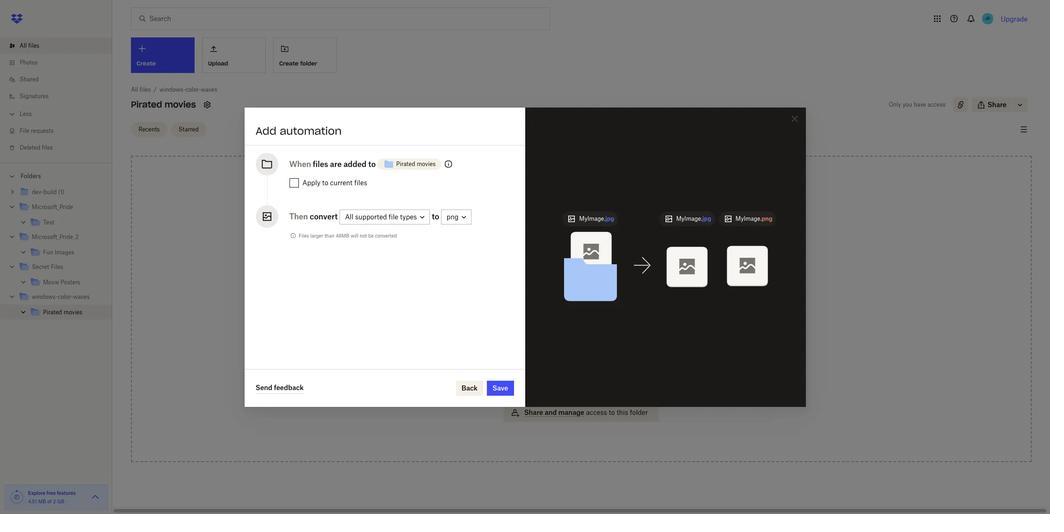 Task type: locate. For each thing, give the bounding box(es) containing it.
access right have
[[928, 101, 946, 108]]

and
[[545, 409, 557, 417]]

secret files
[[32, 264, 63, 271]]

2 vertical spatial pirated
[[43, 309, 62, 316]]

myimage. jpg
[[580, 215, 615, 222], [677, 215, 712, 222]]

1 vertical spatial waves
[[73, 294, 90, 301]]

send feedback
[[256, 384, 304, 392]]

more ways to add content element
[[502, 305, 662, 432]]

1 vertical spatial files
[[51, 264, 63, 271]]

add
[[585, 306, 597, 314]]

all supported file types
[[345, 213, 417, 221]]

all supported file types button
[[340, 210, 430, 225]]

4.51
[[28, 499, 37, 505]]

windows-color-waves link down movie posters on the left bottom
[[19, 291, 105, 304]]

folder inside more ways to add content element
[[630, 409, 648, 417]]

2 horizontal spatial myimage.
[[736, 215, 762, 222]]

files right request
[[553, 382, 566, 390]]

0 horizontal spatial movies
[[64, 309, 82, 316]]

0 horizontal spatial all
[[20, 42, 27, 49]]

files up the
[[559, 249, 573, 257]]

windows- down movie
[[32, 294, 58, 301]]

photos link
[[7, 54, 112, 71]]

0 horizontal spatial jpg
[[606, 215, 615, 222]]

starred
[[179, 126, 199, 133]]

1 vertical spatial windows-
[[32, 294, 58, 301]]

/
[[154, 86, 157, 93]]

access right manage
[[587, 409, 607, 417]]

movie posters
[[43, 279, 80, 286]]

2 myimage. from the left
[[677, 215, 703, 222]]

quota usage element
[[9, 490, 24, 505]]

requests
[[31, 127, 54, 134]]

import
[[525, 356, 546, 364]]

files right deleted
[[42, 144, 53, 151]]

files up photos at the left of page
[[28, 42, 39, 49]]

share for share and manage access to this folder
[[525, 409, 544, 417]]

files inside "deleted files" link
[[42, 144, 53, 151]]

to left this
[[609, 409, 615, 417]]

file
[[20, 127, 29, 134]]

movie
[[43, 279, 59, 286]]

0 vertical spatial pirated movies
[[131, 99, 196, 110]]

waves down posters
[[73, 294, 90, 301]]

0 vertical spatial color-
[[186, 86, 201, 93]]

images
[[55, 249, 74, 256]]

1 horizontal spatial png
[[762, 215, 773, 222]]

pirated down windows-color-waves
[[43, 309, 62, 316]]

pirated movies left folder permissions image
[[397, 160, 436, 167]]

the
[[563, 259, 573, 267]]

0 horizontal spatial windows-color-waves link
[[19, 291, 105, 304]]

0 horizontal spatial folder
[[301, 60, 317, 67]]

1 vertical spatial folder
[[630, 409, 648, 417]]

folders
[[21, 173, 41, 180]]

list
[[0, 32, 112, 163]]

files left are
[[313, 159, 328, 169]]

0 horizontal spatial all files link
[[7, 37, 112, 54]]

access
[[928, 101, 946, 108], [587, 409, 607, 417]]

gb
[[57, 499, 64, 505]]

1 horizontal spatial color-
[[186, 86, 201, 93]]

all for all files / windows-color-waves
[[131, 86, 138, 93]]

shared link
[[7, 71, 112, 88]]

pirated movies down /
[[131, 99, 196, 110]]

0 horizontal spatial windows-
[[32, 294, 58, 301]]

movies left folder permissions image
[[417, 160, 436, 167]]

all files link left /
[[131, 85, 151, 95]]

all files link up shared link
[[7, 37, 112, 54]]

folder permissions image
[[443, 158, 455, 170]]

png
[[447, 213, 459, 221], [762, 215, 773, 222]]

then
[[290, 212, 308, 221]]

all up files larger than 48mb will not be converted
[[345, 213, 354, 221]]

1 vertical spatial share
[[525, 409, 544, 417]]

0 horizontal spatial myimage. jpg
[[580, 215, 615, 222]]

upload,
[[598, 249, 622, 257]]

pirated movies inside button
[[397, 160, 436, 167]]

pirated movies link
[[30, 307, 105, 319]]

1 myimage. from the left
[[580, 215, 606, 222]]

2 myimage. jpg from the left
[[677, 215, 712, 222]]

2 horizontal spatial all
[[345, 213, 354, 221]]

to right here
[[590, 249, 597, 257]]

files down fun images
[[51, 264, 63, 271]]

myimage. png
[[736, 215, 773, 222]]

pirated
[[131, 99, 162, 110], [397, 160, 416, 167], [43, 309, 62, 316]]

1 horizontal spatial jpg
[[703, 215, 712, 222]]

0 horizontal spatial pirated movies
[[43, 309, 82, 316]]

of
[[47, 499, 52, 505]]

files inside all files link
[[28, 42, 39, 49]]

0 horizontal spatial color-
[[58, 294, 73, 301]]

1 horizontal spatial myimage.
[[677, 215, 703, 222]]

files for all files
[[28, 42, 39, 49]]

files inside secret files link
[[51, 264, 63, 271]]

windows-color-waves link right /
[[160, 85, 217, 95]]

create folder button
[[273, 37, 337, 73]]

send feedback button
[[256, 383, 304, 394]]

2 horizontal spatial movies
[[417, 160, 436, 167]]

1 vertical spatial access
[[587, 409, 607, 417]]

files for deleted files
[[42, 144, 53, 151]]

share inside "button"
[[988, 101, 1007, 109]]

secret
[[32, 264, 49, 271]]

0 vertical spatial access
[[928, 101, 946, 108]]

movies down windows-color-waves
[[64, 309, 82, 316]]

0 vertical spatial folder
[[301, 60, 317, 67]]

2 horizontal spatial pirated
[[397, 160, 416, 167]]

convert
[[310, 212, 338, 221]]

group
[[0, 183, 112, 327]]

pirated inside button
[[397, 160, 416, 167]]

folder right this
[[630, 409, 648, 417]]

files inside request files button
[[553, 382, 566, 390]]

drop files here to upload, or use the 'upload' button
[[542, 249, 622, 267]]

0 horizontal spatial myimage.
[[580, 215, 606, 222]]

3 myimage. from the left
[[736, 215, 762, 222]]

windows-color-waves
[[32, 294, 90, 301]]

to right added
[[369, 159, 376, 169]]

list containing all files
[[0, 32, 112, 163]]

1 horizontal spatial share
[[988, 101, 1007, 109]]

png button
[[441, 210, 472, 225]]

1 horizontal spatial files
[[299, 233, 309, 238]]

2 vertical spatial pirated movies
[[43, 309, 82, 316]]

request files button
[[504, 377, 660, 396]]

1 horizontal spatial all
[[131, 86, 138, 93]]

movies inside group
[[64, 309, 82, 316]]

0 vertical spatial movies
[[165, 99, 196, 110]]

windows- right /
[[160, 86, 186, 93]]

movies
[[165, 99, 196, 110], [417, 160, 436, 167], [64, 309, 82, 316]]

files inside add automation dialog
[[299, 233, 309, 238]]

files inside drop files here to upload, or use the 'upload' button
[[559, 249, 573, 257]]

automation
[[280, 124, 342, 137]]

0 horizontal spatial files
[[51, 264, 63, 271]]

jpg
[[606, 215, 615, 222], [703, 215, 712, 222]]

0 vertical spatial all
[[20, 42, 27, 49]]

myimage.
[[580, 215, 606, 222], [677, 215, 703, 222], [736, 215, 762, 222]]

files left larger
[[299, 233, 309, 238]]

all for all supported file types
[[345, 213, 354, 221]]

only you have access
[[889, 101, 946, 108]]

are
[[330, 159, 342, 169]]

1 vertical spatial all files link
[[131, 85, 151, 95]]

drop
[[542, 249, 558, 257]]

waves up starred button
[[201, 86, 217, 93]]

microsoft_pride_2 link
[[19, 231, 105, 244]]

waves
[[201, 86, 217, 93], [73, 294, 90, 301]]

test link
[[30, 217, 105, 229]]

share and manage access to this folder
[[525, 409, 648, 417]]

1 horizontal spatial pirated movies
[[131, 99, 196, 110]]

1 horizontal spatial movies
[[165, 99, 196, 110]]

2 vertical spatial all
[[345, 213, 354, 221]]

0 horizontal spatial share
[[525, 409, 544, 417]]

than
[[325, 233, 335, 238]]

you
[[903, 101, 913, 108]]

posters
[[61, 279, 80, 286]]

windows- inside group
[[32, 294, 58, 301]]

movies down all files / windows-color-waves
[[165, 99, 196, 110]]

1 vertical spatial all
[[131, 86, 138, 93]]

all inside list item
[[20, 42, 27, 49]]

0 horizontal spatial access
[[587, 409, 607, 417]]

1 vertical spatial color-
[[58, 294, 73, 301]]

deleted files
[[20, 144, 53, 151]]

group containing microsoft_pride
[[0, 183, 112, 327]]

None field
[[0, 0, 72, 10]]

add automation dialog
[[245, 107, 806, 407]]

share
[[988, 101, 1007, 109], [525, 409, 544, 417]]

0 vertical spatial waves
[[201, 86, 217, 93]]

0 vertical spatial files
[[299, 233, 309, 238]]

files
[[299, 233, 309, 238], [51, 264, 63, 271]]

pirated for pirated movies button
[[397, 160, 416, 167]]

current
[[330, 179, 353, 187]]

access button
[[504, 325, 660, 344]]

deleted
[[20, 144, 40, 151]]

share inside more ways to add content element
[[525, 409, 544, 417]]

secret files link
[[19, 261, 105, 274]]

pirated down /
[[131, 99, 162, 110]]

1 horizontal spatial all files link
[[131, 85, 151, 95]]

add
[[256, 124, 277, 137]]

pirated movies down windows-color-waves
[[43, 309, 82, 316]]

1 horizontal spatial pirated
[[131, 99, 162, 110]]

folder right the create
[[301, 60, 317, 67]]

1 vertical spatial pirated
[[397, 160, 416, 167]]

less image
[[7, 110, 17, 119]]

files
[[28, 42, 39, 49], [140, 86, 151, 93], [42, 144, 53, 151], [313, 159, 328, 169], [355, 179, 367, 187], [559, 249, 573, 257], [553, 382, 566, 390]]

access inside more ways to add content element
[[587, 409, 607, 417]]

0 horizontal spatial waves
[[73, 294, 90, 301]]

pirated left folder permissions image
[[397, 160, 416, 167]]

0 horizontal spatial pirated
[[43, 309, 62, 316]]

1 horizontal spatial windows-
[[160, 86, 186, 93]]

color- right /
[[186, 86, 201, 93]]

fun images
[[43, 249, 74, 256]]

request
[[525, 382, 551, 390]]

button
[[601, 259, 622, 267]]

pirated inside group
[[43, 309, 62, 316]]

1 horizontal spatial access
[[928, 101, 946, 108]]

file
[[389, 213, 399, 221]]

pirated movies button
[[378, 155, 442, 173]]

this
[[617, 409, 629, 417]]

0 horizontal spatial png
[[447, 213, 459, 221]]

explore
[[28, 491, 45, 496]]

0 vertical spatial share
[[988, 101, 1007, 109]]

all inside dropdown button
[[345, 213, 354, 221]]

2 horizontal spatial pirated movies
[[397, 160, 436, 167]]

0 vertical spatial pirated
[[131, 99, 162, 110]]

color- down movie posters link
[[58, 294, 73, 301]]

2 vertical spatial movies
[[64, 309, 82, 316]]

all left /
[[131, 86, 138, 93]]

1 horizontal spatial myimage. jpg
[[677, 215, 712, 222]]

1 horizontal spatial folder
[[630, 409, 648, 417]]

pirated movies inside group
[[43, 309, 82, 316]]

1 vertical spatial pirated movies
[[397, 160, 436, 167]]

not
[[360, 233, 367, 238]]

0 vertical spatial windows-color-waves link
[[160, 85, 217, 95]]

file requests link
[[7, 123, 112, 139]]

all up photos at the left of page
[[20, 42, 27, 49]]

windows-
[[160, 86, 186, 93], [32, 294, 58, 301]]

ways
[[559, 306, 575, 314]]

to left png dropdown button at the left of the page
[[432, 212, 440, 221]]

will
[[351, 233, 359, 238]]

save button
[[487, 381, 514, 396]]

1 vertical spatial movies
[[417, 160, 436, 167]]

movies inside button
[[417, 160, 436, 167]]

files left /
[[140, 86, 151, 93]]



Task type: describe. For each thing, give the bounding box(es) containing it.
here
[[574, 249, 589, 257]]

0 vertical spatial windows-
[[160, 86, 186, 93]]

signatures link
[[7, 88, 112, 105]]

color- inside group
[[58, 294, 73, 301]]

files are added to
[[313, 159, 376, 169]]

folders button
[[0, 169, 112, 183]]

access for have
[[928, 101, 946, 108]]

'upload'
[[575, 259, 599, 267]]

files larger than 48mb will not be converted
[[299, 233, 397, 238]]

feedback
[[274, 384, 304, 392]]

request files
[[525, 382, 566, 390]]

files for all files / windows-color-waves
[[140, 86, 151, 93]]

upgrade link
[[1002, 15, 1028, 23]]

recents
[[139, 126, 160, 133]]

all files
[[20, 42, 39, 49]]

1 vertical spatial windows-color-waves link
[[19, 291, 105, 304]]

movies for pirated movies button
[[417, 160, 436, 167]]

signatures
[[20, 93, 49, 100]]

more
[[540, 306, 557, 314]]

content
[[598, 306, 623, 314]]

dropbox image
[[7, 9, 26, 28]]

less
[[20, 110, 32, 117]]

all files / windows-color-waves
[[131, 86, 217, 93]]

movie posters link
[[30, 277, 105, 289]]

import button
[[504, 351, 660, 370]]

waves inside group
[[73, 294, 90, 301]]

starred button
[[171, 122, 206, 137]]

to inside drop files here to upload, or use the 'upload' button
[[590, 249, 597, 257]]

1 jpg from the left
[[606, 215, 615, 222]]

all files list item
[[0, 37, 112, 54]]

back button
[[456, 381, 484, 396]]

deleted files link
[[7, 139, 112, 156]]

add automation
[[256, 124, 342, 137]]

photos
[[20, 59, 38, 66]]

microsoft_pride link
[[19, 201, 105, 214]]

mb
[[38, 499, 46, 505]]

png inside dropdown button
[[447, 213, 459, 221]]

to right apply
[[322, 179, 329, 187]]

types
[[400, 213, 417, 221]]

test
[[43, 219, 54, 226]]

more ways to add content
[[540, 306, 623, 314]]

explore free features 4.51 mb of 2 gb
[[28, 491, 76, 505]]

share for share
[[988, 101, 1007, 109]]

recents button
[[131, 122, 167, 137]]

shared
[[20, 76, 39, 83]]

files down added
[[355, 179, 367, 187]]

pirated movies for pirated movies button
[[397, 160, 436, 167]]

manage
[[559, 409, 585, 417]]

all for all files
[[20, 42, 27, 49]]

to left add
[[577, 306, 583, 314]]

files for drop files here to upload, or use the 'upload' button
[[559, 249, 573, 257]]

share button
[[973, 97, 1013, 112]]

use
[[550, 259, 561, 267]]

file requests
[[20, 127, 54, 134]]

folder inside create folder button
[[301, 60, 317, 67]]

send
[[256, 384, 273, 392]]

larger
[[311, 233, 323, 238]]

access for manage
[[587, 409, 607, 417]]

upgrade
[[1002, 15, 1028, 23]]

1 horizontal spatial waves
[[201, 86, 217, 93]]

fun images link
[[30, 247, 105, 259]]

fun
[[43, 249, 53, 256]]

microsoft_pride_2
[[32, 234, 79, 241]]

supported
[[355, 213, 387, 221]]

save
[[493, 384, 509, 392]]

only
[[889, 101, 902, 108]]

0 vertical spatial all files link
[[7, 37, 112, 54]]

have
[[914, 101, 927, 108]]

free
[[47, 491, 56, 496]]

back
[[462, 384, 478, 392]]

create
[[279, 60, 299, 67]]

1 horizontal spatial windows-color-waves link
[[160, 85, 217, 95]]

apply to current files
[[303, 179, 367, 187]]

1 myimage. jpg from the left
[[580, 215, 615, 222]]

added
[[344, 159, 367, 169]]

create folder
[[279, 60, 317, 67]]

access
[[525, 330, 548, 338]]

microsoft_pride
[[32, 204, 73, 211]]

files for request files
[[553, 382, 566, 390]]

2
[[53, 499, 56, 505]]

features
[[57, 491, 76, 496]]

pirated for pirated movies link
[[43, 309, 62, 316]]

pirated movies for pirated movies link
[[43, 309, 82, 316]]

movies for pirated movies link
[[64, 309, 82, 316]]

or
[[542, 259, 548, 267]]

2 jpg from the left
[[703, 215, 712, 222]]

be
[[368, 233, 374, 238]]

48mb
[[336, 233, 350, 238]]



Task type: vqa. For each thing, say whether or not it's contained in the screenshot.
3 to the right
no



